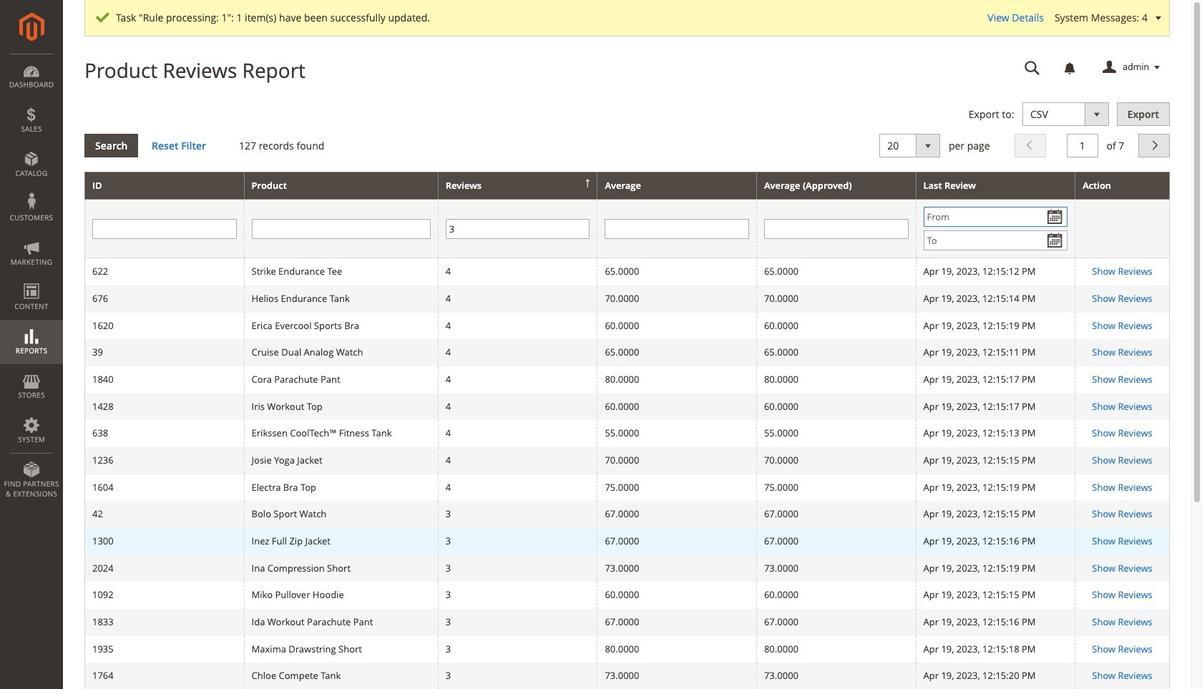 Task type: locate. For each thing, give the bounding box(es) containing it.
magento admin panel image
[[19, 12, 44, 42]]

None text field
[[1015, 55, 1051, 80], [92, 219, 237, 239], [252, 219, 431, 239], [446, 219, 590, 239], [764, 219, 909, 239], [1015, 55, 1051, 80], [92, 219, 237, 239], [252, 219, 431, 239], [446, 219, 590, 239], [764, 219, 909, 239]]

None text field
[[1067, 134, 1098, 157], [605, 219, 749, 239], [1067, 134, 1098, 157], [605, 219, 749, 239]]

To text field
[[924, 231, 1068, 251]]

From text field
[[924, 207, 1068, 227]]

menu bar
[[0, 54, 63, 506]]



